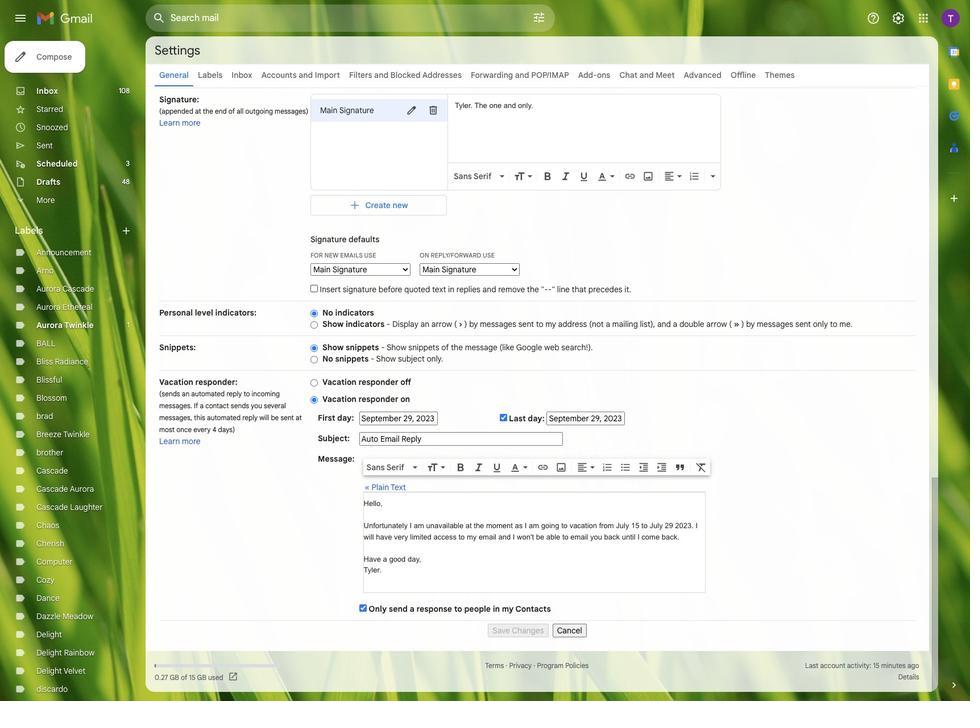 Task type: locate. For each thing, give the bounding box(es) containing it.
0 vertical spatial my
[[546, 319, 557, 330]]

inbox link right labels link
[[232, 70, 253, 80]]

an up messages.
[[182, 390, 190, 398]]

1 horizontal spatial serif
[[474, 171, 492, 181]]

show snippets - show snippets of the message (like google web search!).
[[323, 343, 593, 353]]

0 horizontal spatial inbox
[[36, 86, 58, 96]]

precedes
[[589, 285, 623, 295]]

1 horizontal spatial (
[[730, 319, 733, 330]]

a inside have a good day, tyler.
[[383, 555, 387, 564]]

0 horizontal spatial day:
[[338, 413, 354, 423]]

0 vertical spatial no
[[323, 308, 333, 318]]

0 horizontal spatial be
[[271, 414, 279, 422]]

delight for delight "link"
[[36, 630, 62, 640]]

reply down sends
[[243, 414, 258, 422]]

an right display
[[421, 319, 430, 330]]

1 more from the top
[[182, 118, 201, 128]]

at inside signature: (appended at the end of all outgoing messages) learn more
[[195, 107, 201, 116]]

my up the save
[[502, 604, 514, 615]]

1 horizontal spatial labels
[[198, 70, 223, 80]]

0 vertical spatial in
[[449, 285, 455, 295]]

computer link
[[36, 557, 73, 567]]

0 vertical spatial link ‪(⌘k)‬ image
[[625, 171, 636, 182]]

learn more link for if
[[159, 437, 201, 447]]

a inside vacation responder: (sends an automated reply to incoming messages. if a contact sends you several messages, this automated reply will be sent at most once every 4 days) learn more
[[200, 402, 204, 410]]

0 horizontal spatial sans
[[367, 463, 385, 473]]

responder for off
[[359, 377, 399, 388]]

2 vertical spatial delight
[[36, 666, 62, 677]]

delight velvet
[[36, 666, 86, 677]]

forwarding and pop/imap link
[[471, 70, 570, 80]]

of
[[229, 107, 235, 116], [442, 343, 449, 353], [181, 674, 187, 682]]

1 vertical spatial link ‪(⌘k)‬ image
[[538, 462, 549, 473]]

automated up days)
[[207, 414, 241, 422]]

1 horizontal spatial tyler.
[[455, 101, 473, 110]]

1 horizontal spatial be
[[537, 533, 545, 542]]

0 vertical spatial will
[[260, 414, 269, 422]]

cascade down brother link
[[36, 466, 68, 476]]

vacation up (sends
[[159, 377, 193, 388]]

delight velvet link
[[36, 666, 86, 677]]

of right 0.27
[[181, 674, 187, 682]]

the left "end"
[[203, 107, 213, 116]]

and down moment
[[499, 533, 511, 542]]

0 horizontal spatial am
[[414, 522, 424, 530]]

last left account
[[806, 662, 819, 670]]

tyler. inside have a good day, tyler.
[[364, 566, 382, 575]]

1 vertical spatial will
[[364, 533, 374, 542]]

signature right main
[[340, 105, 374, 116]]

only. right one
[[519, 101, 534, 110]]

more formatting options image
[[708, 171, 719, 182]]

formatting options toolbar down signature text box
[[451, 170, 721, 183]]

delight down delight "link"
[[36, 648, 62, 659]]

more
[[36, 195, 55, 205]]

aurora twinkle link
[[36, 320, 94, 331]]

0 horizontal spatial sans serif
[[367, 463, 405, 473]]

last inside last account activity: 15 minutes ago details
[[806, 662, 819, 670]]

messages
[[480, 319, 517, 330], [758, 319, 794, 330]]

0 vertical spatial sans
[[454, 171, 472, 181]]

sans serif for the 'sans serif' option for topmost formatting options toolbar
[[454, 171, 492, 181]]

aurora
[[36, 284, 61, 294], [36, 302, 61, 312], [36, 320, 63, 331], [70, 484, 94, 495]]

am up the won't
[[529, 522, 540, 530]]

0.27
[[155, 674, 168, 682]]

0 horizontal spatial an
[[182, 390, 190, 398]]

gb
[[170, 674, 179, 682], [197, 674, 207, 682]]

cancel button
[[553, 624, 587, 638]]

terms link
[[486, 662, 504, 670]]

"-
[[542, 285, 549, 295]]

1 vertical spatial twinkle
[[63, 430, 90, 440]]

sans serif option for topmost formatting options toolbar
[[452, 171, 498, 182]]

2 learn from the top
[[159, 437, 180, 447]]

2 arrow from the left
[[707, 319, 728, 330]]

incoming
[[252, 390, 280, 398]]

serif
[[474, 171, 492, 181], [387, 463, 405, 473]]

vacation up 'first day:'
[[323, 394, 357, 405]]

1 vertical spatial responder
[[359, 394, 399, 405]]

you inside vacation responder: (sends an automated reply to incoming messages. if a contact sends you several messages, this automated reply will be sent at most once every 4 days) learn more
[[251, 402, 262, 410]]

tyler. down have
[[364, 566, 382, 575]]

1 horizontal spatial inbox link
[[232, 70, 253, 80]]

am
[[414, 522, 424, 530], [529, 522, 540, 530]]

navigation containing save changes
[[159, 622, 916, 638]]

3 delight from the top
[[36, 666, 62, 677]]

(like
[[500, 343, 515, 353]]

messages right »
[[758, 319, 794, 330]]

2 more from the top
[[182, 437, 201, 447]]

chat and meet
[[620, 70, 675, 80]]

2 email from the left
[[571, 533, 589, 542]]

aurora twinkle
[[36, 320, 94, 331]]

of inside signature: (appended at the end of all outgoing messages) learn more
[[229, 107, 235, 116]]

more inside signature: (appended at the end of all outgoing messages) learn more
[[182, 118, 201, 128]]

bold ‪(⌘b)‬ image
[[455, 462, 466, 473]]

0 vertical spatial labels
[[198, 70, 223, 80]]

show right the show snippets "option"
[[323, 343, 344, 353]]

responder up the vacation responder on
[[359, 377, 399, 388]]

15 for last account activity: 15 minutes ago details
[[874, 662, 880, 670]]

) right »
[[742, 319, 745, 330]]

underline ‪(⌘u)‬ image right bold ‪(⌘b)‬ image
[[492, 463, 503, 474]]

2 horizontal spatial 15
[[874, 662, 880, 670]]

laughter
[[70, 503, 103, 513]]

0 vertical spatial responder
[[359, 377, 399, 388]]

inbox for bottommost inbox link
[[36, 86, 58, 96]]

1 vertical spatial reply
[[243, 414, 258, 422]]

only. inside signature text box
[[519, 101, 534, 110]]

before
[[379, 285, 403, 295]]

0 horizontal spatial arrow
[[432, 319, 453, 330]]

0 vertical spatial indicators
[[336, 308, 374, 318]]

last account activity: 15 minutes ago details
[[806, 662, 920, 682]]

have a good day, tyler.
[[364, 555, 421, 575]]

0 vertical spatial underline ‪(⌘u)‬ image
[[579, 171, 590, 183]]

learn more link down (appended
[[159, 118, 201, 128]]

( left »
[[730, 319, 733, 330]]

1 use from the left
[[365, 252, 377, 260]]

italic ‪(⌘i)‬ image
[[561, 171, 572, 182], [473, 462, 485, 473]]

1 vertical spatial at
[[296, 414, 302, 422]]

to left me.
[[831, 319, 838, 330]]

in
[[449, 285, 455, 295], [493, 604, 500, 615]]

on
[[401, 394, 410, 405]]

the inside the unfortunately i am unavailable at the moment as i am going to vacation from july 15 to july 29 2023. i will have very limited access to my email and i won't be able to email you back until i come back.
[[474, 522, 485, 530]]

tab list
[[939, 36, 971, 661]]

i up limited
[[410, 522, 412, 530]]

1 horizontal spatial italic ‪(⌘i)‬ image
[[561, 171, 572, 182]]

indicators for no
[[336, 308, 374, 318]]

sent left only
[[796, 319, 812, 330]]

0 vertical spatial 15
[[632, 522, 640, 530]]

0 vertical spatial learn
[[159, 118, 180, 128]]

0 vertical spatial twinkle
[[64, 320, 94, 331]]

inbox up starred
[[36, 86, 58, 96]]

link ‪(⌘k)‬ image
[[625, 171, 636, 182], [538, 462, 549, 473]]

1 delight from the top
[[36, 630, 62, 640]]

that
[[572, 285, 587, 295]]

1 vertical spatial underline ‪(⌘u)‬ image
[[492, 463, 503, 474]]

and
[[299, 70, 313, 80], [375, 70, 389, 80], [516, 70, 530, 80], [640, 70, 654, 80], [359, 71, 373, 81], [504, 101, 516, 110], [483, 285, 497, 295], [658, 319, 672, 330], [499, 533, 511, 542]]

you down "from"
[[591, 533, 603, 542]]

will down several
[[260, 414, 269, 422]]

1 vertical spatial learn more link
[[159, 437, 201, 447]]

None search field
[[146, 5, 555, 32]]

2 am from the left
[[529, 522, 540, 530]]

follow link to manage storage image
[[228, 672, 239, 684]]

1 horizontal spatial sans
[[454, 171, 472, 181]]

- up vacation responder off
[[371, 354, 375, 364]]

footer containing terms
[[146, 661, 930, 684]]

0 horizontal spatial sans serif option
[[365, 462, 411, 473]]

underline ‪(⌘u)‬ image
[[579, 171, 590, 183], [492, 463, 503, 474]]

of for snippets
[[442, 343, 449, 353]]

i left the won't
[[513, 533, 515, 542]]

i
[[410, 522, 412, 530], [525, 522, 527, 530], [696, 522, 698, 530], [513, 533, 515, 542], [638, 533, 640, 542]]

1 horizontal spatial link ‪(⌘k)‬ image
[[625, 171, 636, 182]]

most
[[159, 426, 175, 434]]

1 learn more link from the top
[[159, 118, 201, 128]]

italic ‪(⌘i)‬ image right bold ‪(⌘b)‬ image
[[473, 462, 485, 473]]

1 no from the top
[[323, 308, 333, 318]]

insert image image
[[643, 171, 655, 182], [556, 462, 567, 473]]

no indicators
[[323, 308, 374, 318]]

no right no indicators radio
[[323, 308, 333, 318]]

1 horizontal spatial by
[[747, 319, 756, 330]]

1 july from the left
[[617, 522, 630, 530]]

48
[[122, 178, 130, 186]]

advanced link
[[684, 70, 722, 80]]

1 arrow from the left
[[432, 319, 453, 330]]

level
[[195, 308, 213, 318]]

cascade down cascade link
[[36, 484, 68, 495]]

to inside vacation responder: (sends an automated reply to incoming messages. if a contact sends you several messages, this automated reply will be sent at most once every 4 days) learn more
[[244, 390, 250, 398]]

first
[[318, 413, 336, 423]]

and left import
[[299, 70, 313, 80]]

link ‪(⌘k)‬ image for insert image for numbered list ‪(⌘⇧7)‬ image
[[538, 462, 549, 473]]

outgoing
[[246, 107, 273, 116]]

vacation inside vacation responder: (sends an automated reply to incoming messages. if a contact sends you several messages, this automated reply will be sent at most once every 4 days) learn more
[[159, 377, 193, 388]]

cascade up chaos link at the left bottom
[[36, 503, 68, 513]]

2 use from the left
[[483, 252, 495, 260]]

insert image image for numbered list ‪(⌘⇧7)‬ image
[[556, 462, 567, 473]]

discardo
[[36, 685, 68, 695]]

inbox
[[232, 70, 253, 80], [36, 86, 58, 96]]

no for no snippets - show subject only.
[[323, 354, 333, 364]]

formatting options toolbar
[[451, 170, 721, 183], [363, 459, 711, 476]]

indicators for show
[[346, 319, 385, 330]]

1 vertical spatial labels
[[15, 225, 43, 237]]

email down "vacation"
[[571, 533, 589, 542]]

inbox link up starred
[[36, 86, 58, 96]]

and inside signature text box
[[504, 101, 516, 110]]

sans for the 'sans serif' option for topmost formatting options toolbar
[[454, 171, 472, 181]]

blissful link
[[36, 375, 62, 385]]

0 vertical spatial tyler.
[[455, 101, 473, 110]]

Vacation responder off radio
[[311, 379, 318, 387]]

signature up new on the top of page
[[311, 234, 347, 245]]

vacation for vacation responder off
[[323, 377, 357, 388]]

advanced
[[684, 70, 722, 80]]

aurora cascade
[[36, 284, 94, 294]]

0 vertical spatial automated
[[191, 390, 225, 398]]

1 horizontal spatial 15
[[632, 522, 640, 530]]

0 horizontal spatial messages
[[480, 319, 517, 330]]

to left people
[[455, 604, 463, 615]]

learn down most
[[159, 437, 180, 447]]

Vacation responder on radio
[[311, 396, 318, 405]]

automated down the responder:
[[191, 390, 225, 398]]

moment
[[487, 522, 513, 530]]

more down (appended
[[182, 118, 201, 128]]

main menu image
[[14, 11, 27, 25]]

brad
[[36, 411, 53, 422]]

cascade aurora
[[36, 484, 94, 495]]

to right the access
[[459, 533, 465, 542]]

0 horizontal spatial email
[[479, 533, 497, 542]]

personal
[[159, 308, 193, 318]]

by right »
[[747, 319, 756, 330]]

i right as
[[525, 522, 527, 530]]

2 no from the top
[[323, 354, 333, 364]]

2 · from the left
[[534, 662, 536, 670]]

0 horizontal spatial reply
[[227, 390, 242, 398]]

1 vertical spatial indicators
[[346, 319, 385, 330]]

gb right 0.27
[[170, 674, 179, 682]]

text
[[433, 285, 446, 295]]

15 right activity:
[[874, 662, 880, 670]]

accounts and import
[[262, 70, 340, 80]]

sent down several
[[281, 414, 294, 422]]

cascade up ethereal
[[62, 284, 94, 294]]

1 responder from the top
[[359, 377, 399, 388]]

insert image image left numbered list ‪(⌘⇧7)‬ icon
[[643, 171, 655, 182]]

1 horizontal spatial of
[[229, 107, 235, 116]]

1 vertical spatial sans serif option
[[365, 462, 411, 473]]

snippets for show snippets of the message (like google web search!).
[[346, 343, 379, 353]]

email
[[479, 533, 497, 542], [571, 533, 589, 542]]

day: for last day:
[[528, 414, 545, 424]]

numbered list ‪(⌘⇧7)‬ image
[[689, 171, 701, 182]]

Last day: checkbox
[[500, 414, 507, 422]]

the left moment
[[474, 522, 485, 530]]

line
[[558, 285, 570, 295]]

settings image
[[892, 11, 906, 25]]

0 horizontal spatial insert image image
[[556, 462, 567, 473]]

at left first
[[296, 414, 302, 422]]

signature defaults
[[311, 234, 380, 245]]

29
[[665, 522, 674, 530]]

0 vertical spatial delight
[[36, 630, 62, 640]]

Subject text field
[[359, 433, 563, 446]]

aurora down arno
[[36, 284, 61, 294]]

learn inside vacation responder: (sends an automated reply to incoming messages. if a contact sends you several messages, this automated reply will be sent at most once every 4 days) learn more
[[159, 437, 180, 447]]

1 horizontal spatial underline ‪(⌘u)‬ image
[[579, 171, 590, 183]]

able
[[547, 533, 561, 542]]

2 vertical spatial of
[[181, 674, 187, 682]]

0 horizontal spatial link ‪(⌘k)‬ image
[[538, 462, 549, 473]]

am up limited
[[414, 522, 424, 530]]

inbox right labels link
[[232, 70, 253, 80]]

1 vertical spatial my
[[467, 533, 477, 542]]

a
[[606, 319, 611, 330], [674, 319, 678, 330], [200, 402, 204, 410], [383, 555, 387, 564], [410, 604, 415, 615]]

Search mail text field
[[171, 13, 501, 24]]

1 vertical spatial sans
[[367, 463, 385, 473]]

15 inside last account activity: 15 minutes ago details
[[874, 662, 880, 670]]

email down moment
[[479, 533, 497, 542]]

day: right first
[[338, 413, 354, 423]]

labels navigation
[[0, 36, 146, 702]]

signature:
[[159, 94, 199, 105]]

· right privacy
[[534, 662, 536, 670]]

- left display
[[387, 319, 391, 330]]

labels
[[198, 70, 223, 80], [15, 225, 43, 237]]

end
[[215, 107, 227, 116]]

0 horizontal spatial will
[[260, 414, 269, 422]]

0 vertical spatial you
[[251, 402, 262, 410]]

1 horizontal spatial ·
[[534, 662, 536, 670]]

messages)
[[275, 107, 309, 116]]

my right the access
[[467, 533, 477, 542]]

footer
[[146, 661, 930, 684]]

)
[[465, 319, 468, 330], [742, 319, 745, 330]]

learn more link
[[159, 118, 201, 128], [159, 437, 201, 447]]

1 vertical spatial last
[[806, 662, 819, 670]]

0 horizontal spatial only.
[[427, 354, 444, 364]]

2 delight from the top
[[36, 648, 62, 659]]

reply/forward
[[431, 252, 482, 260]]

1 horizontal spatial am
[[529, 522, 540, 530]]

addresses
[[423, 70, 462, 80]]

more down once
[[182, 437, 201, 447]]

sent up the "google" on the right
[[519, 319, 534, 330]]

2 vertical spatial at
[[466, 522, 472, 530]]

1 vertical spatial sans serif
[[367, 463, 405, 473]]

1 vertical spatial 15
[[874, 662, 880, 670]]

insert image image for numbered list ‪(⌘⇧7)‬ icon
[[643, 171, 655, 182]]

1 learn from the top
[[159, 118, 180, 128]]

of left all
[[229, 107, 235, 116]]

sans serif for the 'sans serif' option for the bottommost formatting options toolbar
[[367, 463, 405, 473]]

a left double
[[674, 319, 678, 330]]

0 horizontal spatial (
[[455, 319, 457, 330]]

0 horizontal spatial inbox link
[[36, 86, 58, 96]]

of left the message
[[442, 343, 449, 353]]

list),
[[641, 319, 656, 330]]

0 horizontal spatial last
[[509, 414, 526, 424]]

15 inside the unfortunately i am unavailable at the moment as i am going to vacation from july 15 to july 29 2023. i will have very limited access to my email and i won't be able to email you back until i come back.
[[632, 522, 640, 530]]

be down several
[[271, 414, 279, 422]]

only
[[369, 604, 387, 615]]

responder:
[[196, 377, 238, 388]]

None checkbox
[[311, 285, 318, 293]]

delight up discardo
[[36, 666, 62, 677]]

brother link
[[36, 448, 63, 458]]

no right no snippets radio
[[323, 354, 333, 364]]

a left good
[[383, 555, 387, 564]]

at
[[195, 107, 201, 116], [296, 414, 302, 422], [466, 522, 472, 530]]

program
[[538, 662, 564, 670]]

inbox for the top inbox link
[[232, 70, 253, 80]]

1 vertical spatial no
[[323, 354, 333, 364]]

indicators down signature
[[336, 308, 374, 318]]

0 horizontal spatial serif
[[387, 463, 405, 473]]

1 ) from the left
[[465, 319, 468, 330]]

2 learn more link from the top
[[159, 437, 201, 447]]

1 horizontal spatial you
[[591, 533, 603, 542]]

1 vertical spatial in
[[493, 604, 500, 615]]

1 vertical spatial inbox link
[[36, 86, 58, 96]]

labels inside navigation
[[15, 225, 43, 237]]

) right the ›
[[465, 319, 468, 330]]

0 horizontal spatial labels
[[15, 225, 43, 237]]

will
[[260, 414, 269, 422], [364, 533, 374, 542]]

policies
[[566, 662, 589, 670]]

2 responder from the top
[[359, 394, 399, 405]]

my left address
[[546, 319, 557, 330]]

my inside the unfortunately i am unavailable at the moment as i am going to vacation from july 15 to july 29 2023. i will have very limited access to my email and i won't be able to email you back until i come back.
[[467, 533, 477, 542]]

sent
[[519, 319, 534, 330], [796, 319, 812, 330], [281, 414, 294, 422]]

0 vertical spatial italic ‪(⌘i)‬ image
[[561, 171, 572, 182]]

1 vertical spatial serif
[[387, 463, 405, 473]]

1 horizontal spatial at
[[296, 414, 302, 422]]

formatting options toolbar down "last day:"
[[363, 459, 711, 476]]

at inside the unfortunately i am unavailable at the moment as i am going to vacation from july 15 to july 29 2023. i will have very limited access to my email and i won't be able to email you back until i come back.
[[466, 522, 472, 530]]

1 horizontal spatial )
[[742, 319, 745, 330]]

aurora for aurora twinkle
[[36, 320, 63, 331]]

- up no snippets - show subject only.
[[381, 343, 385, 353]]

more button
[[0, 191, 137, 209]]

2 july from the left
[[650, 522, 663, 530]]

message
[[465, 343, 498, 353]]

0 vertical spatial at
[[195, 107, 201, 116]]

1 gb from the left
[[170, 674, 179, 682]]

inbox inside labels navigation
[[36, 86, 58, 96]]

1 horizontal spatial will
[[364, 533, 374, 542]]

in right people
[[493, 604, 500, 615]]

vacation right vacation responder off option
[[323, 377, 357, 388]]

subject:
[[318, 434, 350, 444]]

- for show snippets of the message (like google web search!).
[[381, 343, 385, 353]]

0 horizontal spatial my
[[467, 533, 477, 542]]

you inside the unfortunately i am unavailable at the moment as i am going to vacation from july 15 to july 29 2023. i will have very limited access to my email and i won't be able to email you back until i come back.
[[591, 533, 603, 542]]

1 vertical spatial you
[[591, 533, 603, 542]]

- for display an arrow (
[[387, 319, 391, 330]]

a right if
[[200, 402, 204, 410]]

0 vertical spatial sans serif
[[454, 171, 492, 181]]

delight rainbow
[[36, 648, 95, 659]]

for new emails use
[[311, 252, 377, 260]]

dance link
[[36, 594, 60, 604]]

by right the ›
[[470, 319, 478, 330]]

sans serif option
[[452, 171, 498, 182], [365, 462, 411, 473]]

and right the 'filters'
[[375, 70, 389, 80]]

in right text in the left of the page
[[449, 285, 455, 295]]

to
[[537, 319, 544, 330], [831, 319, 838, 330], [244, 390, 250, 398], [562, 522, 568, 530], [642, 522, 648, 530], [459, 533, 465, 542], [563, 533, 569, 542], [455, 604, 463, 615]]

»
[[735, 319, 740, 330]]

0 horizontal spatial use
[[365, 252, 377, 260]]

you down 'incoming'
[[251, 402, 262, 410]]

insert image image left numbered list ‪(⌘⇧7)‬ image
[[556, 462, 567, 473]]

Show indicators radio
[[311, 321, 318, 329]]

bulleted list ‪(⌘⇧8)‬ image
[[620, 462, 632, 473]]

remove formatting ‪(⌘\)‬ image
[[696, 462, 707, 473]]

cherish
[[36, 539, 64, 549]]

new
[[393, 200, 408, 211]]

twinkle for breeze twinkle
[[63, 430, 90, 440]]

twinkle for aurora twinkle
[[64, 320, 94, 331]]

aurora for aurora cascade
[[36, 284, 61, 294]]

labels for labels heading
[[15, 225, 43, 237]]

0 vertical spatial of
[[229, 107, 235, 116]]

signature
[[340, 105, 374, 116], [311, 234, 347, 245]]

and right one
[[504, 101, 516, 110]]

1 horizontal spatial inbox
[[232, 70, 253, 80]]

only. right subject
[[427, 354, 444, 364]]

sends
[[231, 402, 249, 410]]

a right the send
[[410, 604, 415, 615]]

navigation
[[159, 622, 916, 638]]

Last day: text field
[[547, 412, 626, 426]]

0 horizontal spatial tyler.
[[364, 566, 382, 575]]



Task type: describe. For each thing, give the bounding box(es) containing it.
1 horizontal spatial sent
[[519, 319, 534, 330]]

as
[[515, 522, 523, 530]]

15 for 0.27 gb of 15 gb used
[[189, 674, 196, 682]]

1 horizontal spatial an
[[421, 319, 430, 330]]

2 ) from the left
[[742, 319, 745, 330]]

last for last account activity: 15 minutes ago details
[[806, 662, 819, 670]]

1
[[127, 321, 130, 330]]

advanced search options image
[[528, 6, 551, 29]]

2 gb from the left
[[197, 674, 207, 682]]

the down the ›
[[451, 343, 463, 353]]

main signature
[[320, 105, 374, 116]]

gmail image
[[36, 7, 98, 30]]

accounts
[[262, 70, 297, 80]]

to right going in the bottom of the page
[[562, 522, 568, 530]]

- left line
[[549, 285, 552, 295]]

tyler. inside signature text box
[[455, 101, 473, 110]]

unfortunately
[[364, 522, 408, 530]]

labels heading
[[15, 225, 121, 237]]

0 vertical spatial formatting options toolbar
[[451, 170, 721, 183]]

remove
[[499, 285, 525, 295]]

- for show subject only.
[[371, 354, 375, 364]]

terms
[[486, 662, 504, 670]]

view
[[341, 71, 357, 81]]

1 email from the left
[[479, 533, 497, 542]]

signature
[[343, 285, 377, 295]]

create new button
[[311, 195, 447, 216]]

1 am from the left
[[414, 522, 424, 530]]

Only send a response to people in my Contacts checkbox
[[359, 605, 367, 612]]

google
[[517, 343, 543, 353]]

search!).
[[562, 343, 593, 353]]

breeze twinkle link
[[36, 430, 90, 440]]

themes
[[766, 70, 795, 80]]

cascade for cascade aurora
[[36, 484, 68, 495]]

1 · from the left
[[506, 662, 508, 670]]

support image
[[867, 11, 881, 25]]

the inside signature: (appended at the end of all outgoing messages) learn more
[[203, 107, 213, 116]]

add-
[[579, 70, 598, 80]]

aurora ethereal
[[36, 302, 93, 312]]

2 ( from the left
[[730, 319, 733, 330]]

labels for labels link
[[198, 70, 223, 80]]

breeze
[[36, 430, 62, 440]]

minutes
[[882, 662, 907, 670]]

the left "-
[[528, 285, 539, 295]]

Vacation responder text field
[[364, 499, 706, 587]]

3
[[126, 159, 130, 168]]

last for last day:
[[509, 414, 526, 424]]

1 ( from the left
[[455, 319, 457, 330]]

scheduled link
[[36, 159, 78, 169]]

snippets up subject
[[409, 343, 440, 353]]

sans for the 'sans serif' option for the bottommost formatting options toolbar
[[367, 463, 385, 473]]

only send a response to people in my contacts
[[369, 604, 551, 615]]

very
[[394, 533, 408, 542]]

serif for bold ‪(⌘b)‬ icon
[[474, 171, 492, 181]]

Signature text field
[[455, 100, 716, 157]]

filters and blocked addresses
[[349, 70, 462, 80]]

a right (not
[[606, 319, 611, 330]]

of for end
[[229, 107, 235, 116]]

no for no indicators
[[323, 308, 333, 318]]

ago
[[908, 662, 920, 670]]

show up no snippets - show subject only.
[[387, 343, 407, 353]]

snippets for show subject only.
[[336, 354, 369, 364]]

vacation for vacation responder: (sends an automated reply to incoming messages. if a contact sends you several messages, this automated reply will be sent at most once every 4 days) learn more
[[159, 377, 193, 388]]

serif for bold ‪(⌘b)‬ image
[[387, 463, 405, 473]]

rainbow
[[64, 648, 95, 659]]

ethereal
[[63, 302, 93, 312]]

2 by from the left
[[747, 319, 756, 330]]

0 horizontal spatial of
[[181, 674, 187, 682]]

cascade laughter link
[[36, 503, 103, 513]]

No indicators radio
[[311, 310, 318, 318]]

terms · privacy · program policies
[[486, 662, 589, 670]]

indicators:
[[215, 308, 257, 318]]

1 vertical spatial signature
[[311, 234, 347, 245]]

last day:
[[509, 414, 545, 424]]

an inside vacation responder: (sends an automated reply to incoming messages. if a contact sends you several messages, this automated reply will be sent at most once every 4 days) learn more
[[182, 390, 190, 398]]

offline link
[[731, 70, 757, 80]]

and right list),
[[658, 319, 672, 330]]

address
[[559, 319, 588, 330]]

indent less ‪(⌘[)‬ image
[[638, 462, 650, 473]]

emails
[[340, 252, 363, 260]]

aurora ethereal link
[[36, 302, 93, 312]]

web
[[545, 343, 560, 353]]

aurora cascade link
[[36, 284, 94, 294]]

me.
[[840, 319, 853, 330]]

0 vertical spatial signature
[[340, 105, 374, 116]]

No snippets radio
[[311, 356, 318, 364]]

meadow
[[63, 612, 93, 622]]

be inside vacation responder: (sends an automated reply to incoming messages. if a contact sends you several messages, this automated reply will be sent at most once every 4 days) learn more
[[271, 414, 279, 422]]

aurora up "laughter"
[[70, 484, 94, 495]]

learn inside signature: (appended at the end of all outgoing messages) learn more
[[159, 118, 180, 128]]

quoted
[[405, 285, 430, 295]]

privacy
[[510, 662, 532, 670]]

send
[[389, 604, 408, 615]]

add-ons link
[[579, 70, 611, 80]]

aurora for aurora ethereal
[[36, 302, 61, 312]]

and left 'pop/imap'
[[516, 70, 530, 80]]

access
[[434, 533, 457, 542]]

search mail image
[[149, 8, 170, 28]]

quote ‪(⌘⇧9)‬ image
[[675, 462, 686, 473]]

forwarding
[[471, 70, 514, 80]]

and inside the unfortunately i am unavailable at the moment as i am going to vacation from july 15 to july 29 2023. i will have very limited access to my email and i won't be able to email you back until i come back.
[[499, 533, 511, 542]]

underline ‪(⌘u)‬ image for bold ‪(⌘b)‬ icon
[[579, 171, 590, 183]]

going
[[542, 522, 560, 530]]

Show snippets radio
[[311, 344, 318, 353]]

more inside vacation responder: (sends an automated reply to incoming messages. if a contact sends you several messages, this automated reply will be sent at most once every 4 days) learn more
[[182, 437, 201, 447]]

breeze twinkle
[[36, 430, 90, 440]]

to up come
[[642, 522, 648, 530]]

delight link
[[36, 630, 62, 640]]

change
[[375, 71, 402, 81]]

be inside the unfortunately i am unavailable at the moment as i am going to vacation from july 15 to july 29 2023. i will have very limited access to my email and i won't be able to email you back until i come back.
[[537, 533, 545, 542]]

account
[[821, 662, 846, 670]]

starred
[[36, 104, 63, 114]]

1 horizontal spatial reply
[[243, 414, 258, 422]]

to right 'able'
[[563, 533, 569, 542]]

dance
[[36, 594, 60, 604]]

and right 'replies'
[[483, 285, 497, 295]]

First day: text field
[[359, 412, 438, 426]]

message:
[[318, 454, 355, 464]]

vacation for vacation responder on
[[323, 394, 357, 405]]

accounts and import link
[[262, 70, 340, 80]]

day: for first day:
[[338, 413, 354, 423]]

discardo link
[[36, 685, 68, 695]]

sent link
[[36, 141, 53, 151]]

cascade for cascade laughter
[[36, 503, 68, 513]]

responder for on
[[359, 394, 399, 405]]

1 vertical spatial automated
[[207, 414, 241, 422]]

will inside the unfortunately i am unavailable at the moment as i am going to vacation from july 15 to july 29 2023. i will have very limited access to my email and i won't be able to email you back until i come back.
[[364, 533, 374, 542]]

show left subject
[[376, 354, 396, 364]]

underline ‪(⌘u)‬ image for bold ‪(⌘b)‬ image
[[492, 463, 503, 474]]

2 messages from the left
[[758, 319, 794, 330]]

4
[[213, 426, 217, 434]]

italic ‪(⌘i)‬ image for "underline ‪(⌘u)‬" icon corresponding to bold ‪(⌘b)‬ image
[[473, 462, 485, 473]]

delight for delight rainbow
[[36, 648, 62, 659]]

i right the 2023.
[[696, 522, 698, 530]]

0 horizontal spatial in
[[449, 285, 455, 295]]

1 by from the left
[[470, 319, 478, 330]]

will inside vacation responder: (sends an automated reply to incoming messages. if a contact sends you several messages, this automated reply will be sent at most once every 4 days) learn more
[[260, 414, 269, 422]]

numbered list ‪(⌘⇧7)‬ image
[[602, 462, 613, 473]]

limited
[[410, 533, 432, 542]]

day,
[[408, 555, 421, 564]]

back
[[605, 533, 620, 542]]

offline
[[731, 70, 757, 80]]

snoozed
[[36, 122, 68, 133]]

bold ‪(⌘b)‬ image
[[542, 171, 554, 182]]

1 vertical spatial formatting options toolbar
[[363, 459, 711, 476]]

compose button
[[5, 41, 86, 73]]

2 horizontal spatial my
[[546, 319, 557, 330]]

radiance
[[55, 357, 88, 367]]

hello,
[[364, 500, 383, 508]]

italic ‪(⌘i)‬ image for "underline ‪(⌘u)‬" icon associated with bold ‪(⌘b)‬ icon
[[561, 171, 572, 182]]

link ‪(⌘k)‬ image for numbered list ‪(⌘⇧7)‬ icon's insert image
[[625, 171, 636, 182]]

.
[[484, 71, 486, 81]]

signature: (appended at the end of all outgoing messages) learn more
[[159, 94, 309, 128]]

vacation responder off
[[323, 377, 412, 388]]

sent inside vacation responder: (sends an automated reply to incoming messages. if a contact sends you several messages, this automated reply will be sent at most once every 4 days) learn more
[[281, 414, 294, 422]]

to up the "google" on the right
[[537, 319, 544, 330]]

cascade for cascade link
[[36, 466, 68, 476]]

and right chat
[[640, 70, 654, 80]]

0 vertical spatial inbox link
[[232, 70, 253, 80]]

blissful
[[36, 375, 62, 385]]

show right show indicators option
[[323, 319, 344, 330]]

blossom link
[[36, 393, 67, 404]]

cascade link
[[36, 466, 68, 476]]

sans serif option for the bottommost formatting options toolbar
[[365, 462, 411, 473]]

save
[[493, 626, 510, 636]]

cascade laughter
[[36, 503, 103, 513]]

(appended
[[159, 107, 193, 116]]

labels link
[[198, 70, 223, 80]]

first day:
[[318, 413, 354, 423]]

velvet
[[64, 666, 86, 677]]

0.27 gb of 15 gb used
[[155, 674, 224, 682]]

filters and blocked addresses link
[[349, 70, 462, 80]]

1 horizontal spatial my
[[502, 604, 514, 615]]

learn more link for learn
[[159, 118, 201, 128]]

delight for delight velvet
[[36, 666, 62, 677]]

1 messages from the left
[[480, 319, 517, 330]]

indent more ‪(⌘])‬ image
[[657, 462, 668, 473]]

i right until
[[638, 533, 640, 542]]

at inside vacation responder: (sends an automated reply to incoming messages. if a contact sends you several messages, this automated reply will be sent at most once every 4 days) learn more
[[296, 414, 302, 422]]

unfortunately i am unavailable at the moment as i am going to vacation from july 15 to july 29 2023. i will have very limited access to my email and i won't be able to email you back until i come back.
[[364, 522, 698, 542]]

chat
[[620, 70, 638, 80]]

2 horizontal spatial sent
[[796, 319, 812, 330]]

and right view
[[359, 71, 373, 81]]



Task type: vqa. For each thing, say whether or not it's contained in the screenshot.
the left the me
no



